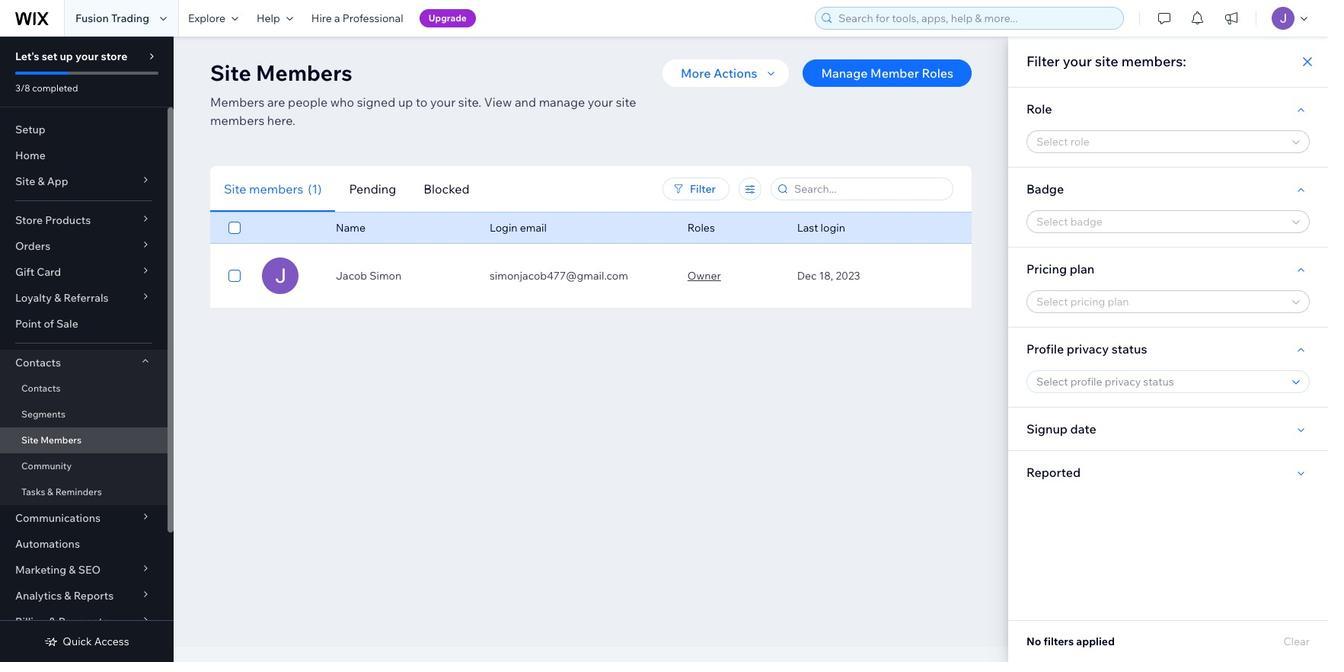 Task type: describe. For each thing, give the bounding box(es) containing it.
pending button
[[336, 166, 410, 212]]

view
[[484, 94, 512, 110]]

tab list containing site members
[[210, 166, 584, 212]]

site members (1)
[[224, 181, 322, 196]]

filter your site members:
[[1027, 53, 1187, 70]]

store
[[101, 50, 128, 63]]

analytics
[[15, 589, 62, 603]]

who
[[330, 94, 354, 110]]

1 horizontal spatial site members
[[210, 59, 353, 86]]

site inside members are people who signed up to your site. view and manage your site members here.
[[616, 94, 637, 110]]

member
[[871, 66, 919, 81]]

up inside members are people who signed up to your site. view and manage your site members here.
[[398, 94, 413, 110]]

access
[[94, 635, 129, 648]]

privacy
[[1067, 341, 1109, 357]]

pricing plan
[[1027, 261, 1095, 277]]

filter for filter
[[690, 182, 716, 196]]

store products
[[15, 213, 91, 227]]

manage member roles
[[822, 66, 954, 81]]

point of sale
[[15, 317, 78, 331]]

hire
[[311, 11, 332, 25]]

0 vertical spatial members
[[256, 59, 353, 86]]

applied
[[1077, 635, 1115, 648]]

explore
[[188, 11, 225, 25]]

sidebar element
[[0, 37, 174, 662]]

gift card
[[15, 265, 61, 279]]

point of sale link
[[0, 311, 168, 337]]

loyalty & referrals
[[15, 291, 109, 305]]

manage
[[539, 94, 585, 110]]

contacts button
[[0, 350, 168, 376]]

marketing & seo button
[[0, 557, 168, 583]]

a
[[335, 11, 340, 25]]

to
[[416, 94, 428, 110]]

community
[[21, 460, 72, 472]]

blocked
[[424, 181, 470, 196]]

of
[[44, 317, 54, 331]]

& for tasks
[[47, 486, 53, 498]]

filter button
[[663, 178, 730, 200]]

fusion trading
[[75, 11, 149, 25]]

simonjacob477@gmail.com
[[490, 269, 628, 283]]

setup
[[15, 123, 46, 136]]

orders button
[[0, 233, 168, 259]]

here.
[[267, 113, 296, 128]]

gift
[[15, 265, 34, 279]]

members inside members are people who signed up to your site. view and manage your site members here.
[[210, 94, 265, 110]]

Select pricing plan field
[[1032, 291, 1288, 312]]

contacts for contacts link
[[21, 382, 61, 394]]

Search... field
[[790, 178, 949, 200]]

marketing
[[15, 563, 66, 577]]

contacts link
[[0, 376, 168, 402]]

& for site
[[38, 174, 45, 188]]

badge
[[1027, 181, 1064, 197]]

people
[[288, 94, 328, 110]]

quick access button
[[44, 635, 129, 648]]

sale
[[56, 317, 78, 331]]

loyalty
[[15, 291, 52, 305]]

pending
[[349, 181, 396, 196]]

gift card button
[[0, 259, 168, 285]]

login
[[821, 221, 846, 235]]

site inside dropdown button
[[15, 174, 35, 188]]

segments link
[[0, 402, 168, 427]]

reports
[[74, 589, 114, 603]]

store
[[15, 213, 43, 227]]

& for analytics
[[64, 589, 71, 603]]

0 horizontal spatial roles
[[688, 221, 715, 235]]

& for marketing
[[69, 563, 76, 577]]

pricing
[[1027, 261, 1067, 277]]

signup date
[[1027, 421, 1097, 437]]

profile
[[1027, 341, 1064, 357]]

roles inside manage member roles button
[[922, 66, 954, 81]]

members are people who signed up to your site. view and manage your site members here.
[[210, 94, 637, 128]]

tasks & reminders link
[[0, 479, 168, 505]]

profile privacy status
[[1027, 341, 1148, 357]]

hire a professional link
[[302, 0, 413, 37]]

loyalty & referrals button
[[0, 285, 168, 311]]

segments
[[21, 408, 66, 420]]

setup link
[[0, 117, 168, 142]]

last login
[[797, 221, 846, 235]]

role
[[1027, 101, 1053, 117]]

more actions button
[[663, 59, 790, 87]]

login
[[490, 221, 518, 235]]

blocked button
[[410, 166, 483, 212]]

community link
[[0, 453, 168, 479]]

referrals
[[64, 291, 109, 305]]

help
[[257, 11, 280, 25]]

filters
[[1044, 635, 1074, 648]]

no filters applied
[[1027, 635, 1115, 648]]

upgrade
[[429, 12, 467, 24]]

manage
[[822, 66, 868, 81]]

tasks & reminders
[[21, 486, 102, 498]]

upgrade button
[[420, 9, 476, 27]]

Select profile privacy status field
[[1032, 371, 1288, 392]]

members inside members are people who signed up to your site. view and manage your site members here.
[[210, 113, 265, 128]]



Task type: vqa. For each thing, say whether or not it's contained in the screenshot.
site? inside the the need help creating your site? choose from 100s of web designers.
no



Task type: locate. For each thing, give the bounding box(es) containing it.
& right loyalty
[[54, 291, 61, 305]]

site & app button
[[0, 168, 168, 194]]

jacob
[[336, 269, 367, 283]]

owner
[[688, 269, 721, 283]]

manage member roles button
[[803, 59, 972, 87]]

communications button
[[0, 505, 168, 531]]

members up the community
[[41, 434, 82, 446]]

0 horizontal spatial up
[[60, 50, 73, 63]]

are
[[267, 94, 285, 110]]

let's
[[15, 50, 39, 63]]

signup
[[1027, 421, 1068, 437]]

1 vertical spatial site members
[[21, 434, 82, 446]]

(1)
[[308, 181, 322, 196]]

reminders
[[55, 486, 102, 498]]

roles right member
[[922, 66, 954, 81]]

members inside sidebar element
[[41, 434, 82, 446]]

1 vertical spatial roles
[[688, 221, 715, 235]]

automations link
[[0, 531, 168, 557]]

actions
[[714, 66, 758, 81]]

& right tasks
[[47, 486, 53, 498]]

orders
[[15, 239, 50, 253]]

1 vertical spatial members
[[210, 94, 265, 110]]

filter inside button
[[690, 182, 716, 196]]

& left seo
[[69, 563, 76, 577]]

members:
[[1122, 53, 1187, 70]]

app
[[47, 174, 68, 188]]

up left to in the top left of the page
[[398, 94, 413, 110]]

completed
[[32, 82, 78, 94]]

point
[[15, 317, 41, 331]]

site.
[[459, 94, 482, 110]]

0 horizontal spatial site
[[616, 94, 637, 110]]

2 vertical spatial members
[[41, 434, 82, 446]]

your inside sidebar element
[[75, 50, 98, 63]]

payments
[[58, 615, 108, 629]]

site left members:
[[1096, 53, 1119, 70]]

reported
[[1027, 465, 1081, 480]]

members inside tab list
[[249, 181, 304, 196]]

products
[[45, 213, 91, 227]]

0 vertical spatial site members
[[210, 59, 353, 86]]

site members up the community
[[21, 434, 82, 446]]

members up people
[[256, 59, 353, 86]]

fusion
[[75, 11, 109, 25]]

1 horizontal spatial roles
[[922, 66, 954, 81]]

marketing & seo
[[15, 563, 101, 577]]

Select badge field
[[1032, 211, 1288, 232]]

contacts inside popup button
[[15, 356, 61, 370]]

store products button
[[0, 207, 168, 233]]

tab list
[[210, 166, 584, 212]]

None checkbox
[[229, 219, 241, 237]]

signed
[[357, 94, 396, 110]]

0 horizontal spatial filter
[[690, 182, 716, 196]]

site members
[[210, 59, 353, 86], [21, 434, 82, 446]]

jacob simon image
[[262, 258, 298, 294]]

0 vertical spatial members
[[210, 113, 265, 128]]

0 vertical spatial up
[[60, 50, 73, 63]]

& for loyalty
[[54, 291, 61, 305]]

tasks
[[21, 486, 45, 498]]

site right manage
[[616, 94, 637, 110]]

1 vertical spatial filter
[[690, 182, 716, 196]]

1 vertical spatial site
[[616, 94, 637, 110]]

& left app
[[38, 174, 45, 188]]

0 vertical spatial roles
[[922, 66, 954, 81]]

analytics & reports button
[[0, 583, 168, 609]]

quick access
[[63, 635, 129, 648]]

billing & payments
[[15, 615, 108, 629]]

trading
[[111, 11, 149, 25]]

dec 18, 2023
[[797, 269, 861, 283]]

up right set
[[60, 50, 73, 63]]

1 vertical spatial up
[[398, 94, 413, 110]]

billing & payments button
[[0, 609, 168, 635]]

home
[[15, 149, 46, 162]]

help button
[[248, 0, 302, 37]]

&
[[38, 174, 45, 188], [54, 291, 61, 305], [47, 486, 53, 498], [69, 563, 76, 577], [64, 589, 71, 603], [49, 615, 56, 629]]

site members up are
[[210, 59, 353, 86]]

up inside sidebar element
[[60, 50, 73, 63]]

0 vertical spatial filter
[[1027, 53, 1060, 70]]

contacts down point of sale on the top
[[15, 356, 61, 370]]

dec
[[797, 269, 817, 283]]

2023
[[836, 269, 861, 283]]

more actions
[[681, 66, 758, 81]]

members left (1)
[[249, 181, 304, 196]]

set
[[42, 50, 57, 63]]

roles down filter button on the top
[[688, 221, 715, 235]]

login email
[[490, 221, 547, 235]]

site members inside sidebar element
[[21, 434, 82, 446]]

members left are
[[210, 94, 265, 110]]

simon
[[370, 269, 402, 283]]

members
[[210, 113, 265, 128], [249, 181, 304, 196]]

1 vertical spatial contacts
[[21, 382, 61, 394]]

site & app
[[15, 174, 68, 188]]

3/8
[[15, 82, 30, 94]]

communications
[[15, 511, 101, 525]]

1 horizontal spatial up
[[398, 94, 413, 110]]

0 vertical spatial site
[[1096, 53, 1119, 70]]

filter for filter your site members:
[[1027, 53, 1060, 70]]

quick
[[63, 635, 92, 648]]

3/8 completed
[[15, 82, 78, 94]]

0 vertical spatial contacts
[[15, 356, 61, 370]]

name
[[336, 221, 366, 235]]

1 vertical spatial members
[[249, 181, 304, 196]]

Search for tools, apps, help & more... field
[[834, 8, 1119, 29]]

analytics & reports
[[15, 589, 114, 603]]

1 horizontal spatial filter
[[1027, 53, 1060, 70]]

contacts for contacts popup button
[[15, 356, 61, 370]]

1 horizontal spatial site
[[1096, 53, 1119, 70]]

members left here.
[[210, 113, 265, 128]]

email
[[520, 221, 547, 235]]

professional
[[343, 11, 404, 25]]

0 horizontal spatial site members
[[21, 434, 82, 446]]

site
[[210, 59, 251, 86], [15, 174, 35, 188], [224, 181, 246, 196], [21, 434, 38, 446]]

more
[[681, 66, 711, 81]]

site inside tab list
[[224, 181, 246, 196]]

& right billing
[[49, 615, 56, 629]]

None checkbox
[[229, 267, 241, 285]]

let's set up your store
[[15, 50, 128, 63]]

& left reports
[[64, 589, 71, 603]]

contacts up segments
[[21, 382, 61, 394]]

Select role field
[[1032, 131, 1288, 152]]

& for billing
[[49, 615, 56, 629]]

site members link
[[0, 427, 168, 453]]



